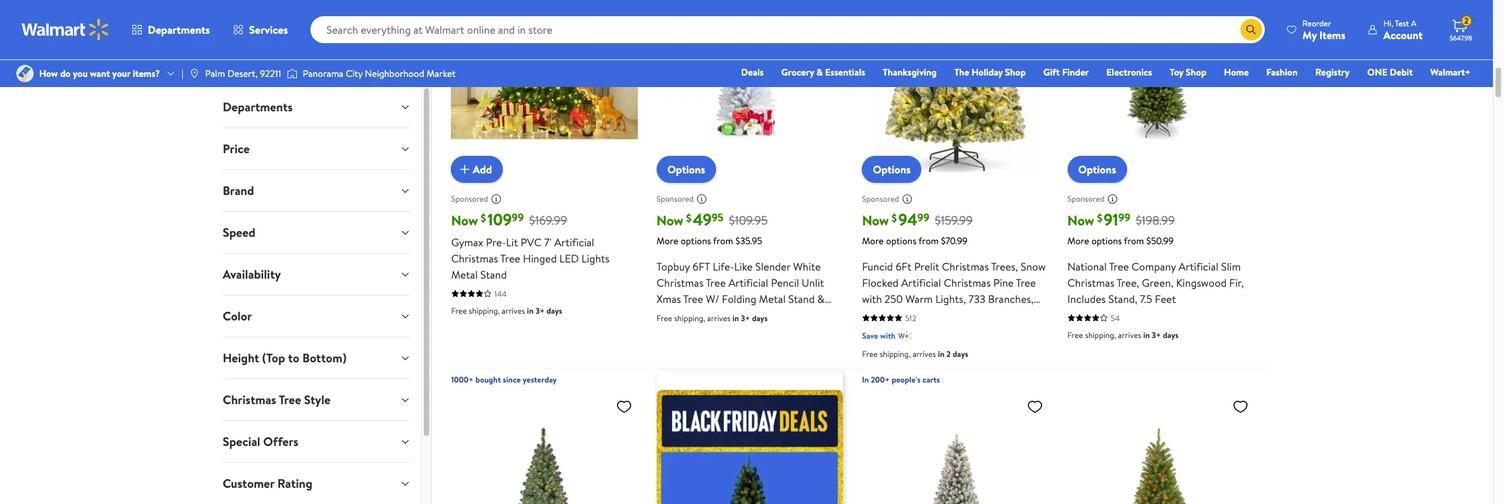Task type: locate. For each thing, give the bounding box(es) containing it.
2 now from the left
[[657, 211, 683, 229]]

1 options from the left
[[667, 162, 705, 177]]

pvc inside "now $ 109 99 $169.99 gymax pre-lit pvc 7' artificial christmas tree hinged led lights metal stand"
[[521, 235, 542, 250]]

options link for 49
[[657, 156, 716, 183]]

94
[[898, 208, 917, 231]]

2 options from the left
[[886, 234, 916, 248]]

3 99 from the left
[[1118, 210, 1130, 225]]

free shipping, arrives in 3+ days down w/
[[657, 312, 768, 324]]

 image
[[287, 67, 297, 80]]

$ left 91
[[1097, 211, 1102, 225]]

0 horizontal spatial home
[[934, 308, 963, 322]]

options inside "now $ 91 99 $198.99 more options from $50.99"
[[1092, 234, 1122, 248]]

1 horizontal spatial  image
[[189, 68, 200, 79]]

add to favorites list, national tree company pre-lit artificial full christmas tree, green, north valley spruce, multicolor lights, includes stand, 6.5 feet image
[[1232, 398, 1249, 415]]

1 from from the left
[[713, 234, 733, 248]]

4 now from the left
[[1067, 211, 1094, 229]]

add to favorites list, 6.5 ft pre-lit madison pine artificial christmas tree, clear incandescent lights, by holiday time image
[[616, 398, 632, 415]]

tree up tree,
[[1109, 259, 1129, 274]]

days down "feet"
[[1163, 329, 1179, 341]]

gymax pre-lit pvc 7' artificial christmas tree hinged led lights metal stand image
[[451, 0, 638, 172]]

99 left $159.99
[[917, 210, 929, 225]]

3 now from the left
[[862, 211, 889, 229]]

christmas tree style tab
[[212, 379, 421, 420]]

options down 49
[[681, 234, 711, 248]]

the
[[954, 65, 969, 79]]

now for 94
[[862, 211, 889, 229]]

$ left 109
[[481, 211, 486, 225]]

base,
[[891, 308, 916, 322]]

109
[[487, 208, 512, 231]]

tree inside dropdown button
[[279, 391, 301, 408]]

6.5 ft pre-lit madison pine artificial christmas tree, clear incandescent lights, by holiday time image
[[451, 393, 638, 504]]

2 options link from the left
[[862, 156, 922, 183]]

christmas down 'topbuy' on the left
[[657, 275, 704, 290]]

days
[[547, 305, 562, 316], [752, 312, 768, 324], [1163, 329, 1179, 341], [953, 348, 968, 360]]

sponsored down add to cart icon
[[451, 193, 488, 205]]

more up 'topbuy' on the left
[[657, 234, 678, 248]]

departments
[[148, 22, 210, 37], [223, 99, 293, 115]]

0 vertical spatial 2
[[1464, 15, 1469, 26]]

with left the walmart plus icon
[[880, 330, 896, 341]]

sponsored up 94
[[862, 193, 899, 205]]

availability button
[[212, 254, 421, 295]]

$ inside "now $ 109 99 $169.99 gymax pre-lit pvc 7' artificial christmas tree hinged led lights metal stand"
[[481, 211, 486, 225]]

1 horizontal spatial options link
[[862, 156, 922, 183]]

days down folding
[[752, 312, 768, 324]]

ad disclaimer and feedback for ingridsponsoredproducts image up 49
[[696, 194, 707, 204]]

0 horizontal spatial options link
[[657, 156, 716, 183]]

christmas inside dropdown button
[[223, 391, 276, 408]]

metal down gymax
[[451, 267, 478, 282]]

funcid 6ft prelit christmas trees, snow flocked artificial christmas pine tree with 250 warm lights, 733 branches, metal base, for home store office party decoration
[[862, 259, 1046, 339]]

people's
[[892, 374, 921, 385]]

ad disclaimer and feedback for ingridsponsoredproducts image up 94
[[902, 194, 913, 204]]

2 shop from the left
[[1186, 65, 1206, 79]]

options up 49
[[667, 162, 705, 177]]

options up 94
[[873, 162, 911, 177]]

christmas down gymax
[[451, 251, 498, 266]]

49
[[693, 208, 712, 231]]

ad disclaimer and feedback for ingridsponsoredproducts image up 91
[[1107, 194, 1118, 204]]

Search search field
[[310, 16, 1265, 43]]

metal
[[451, 267, 478, 282], [759, 291, 786, 306], [862, 308, 889, 322]]

in down hinged
[[527, 305, 534, 316]]

toy shop
[[1170, 65, 1206, 79]]

now inside the now $ 49 95 $109.95 more options from $35.95
[[657, 211, 683, 229]]

$
[[481, 211, 486, 225], [686, 211, 691, 225], [892, 211, 897, 225], [1097, 211, 1102, 225]]

2 horizontal spatial options link
[[1067, 156, 1127, 183]]

1 vertical spatial departments
[[223, 99, 293, 115]]

a
[[1411, 17, 1416, 29]]

artificial down like
[[728, 275, 768, 290]]

metal up party
[[862, 308, 889, 322]]

tree left 'style'
[[279, 391, 301, 408]]

sponsored for 94
[[862, 193, 899, 205]]

$35.95
[[735, 234, 762, 248]]

save with
[[862, 330, 896, 341]]

options inside the now $ 94 99 $159.99 more options from $70.99
[[886, 234, 916, 248]]

tree down the snow
[[1016, 275, 1036, 290]]

ad disclaimer and feedback for ingridsponsoredproducts image for 91
[[1107, 194, 1118, 204]]

now
[[451, 211, 478, 229], [657, 211, 683, 229], [862, 211, 889, 229], [1067, 211, 1094, 229]]

3 options from the left
[[1092, 234, 1122, 248]]

options link up 91
[[1067, 156, 1127, 183]]

departments up |
[[148, 22, 210, 37]]

options link up 49
[[657, 156, 716, 183]]

party
[[862, 324, 887, 339]]

with down flocked
[[862, 291, 882, 306]]

$ left 49
[[686, 211, 691, 225]]

artificial inside national tree company artificial slim christmas tree, green, kingswood fir, includes stand, 7.5 feet
[[1179, 259, 1219, 274]]

tree up w/
[[706, 275, 726, 290]]

0 vertical spatial with
[[862, 291, 882, 306]]

height (top to bottom) tab
[[212, 337, 421, 379]]

topbuy
[[657, 259, 690, 274]]

$70.99
[[941, 234, 967, 248]]

reorder my items
[[1302, 17, 1346, 42]]

2 horizontal spatial metal
[[862, 308, 889, 322]]

3+ down "feet"
[[1152, 329, 1161, 341]]

tree down lit
[[500, 251, 520, 266]]

for
[[918, 308, 932, 322]]

 image right |
[[189, 68, 200, 79]]

bottom)
[[302, 350, 347, 366]]

city
[[346, 67, 363, 80]]

1 horizontal spatial ad disclaimer and feedback for ingridsponsoredproducts image
[[1107, 194, 1118, 204]]

1 horizontal spatial 2
[[1464, 15, 1469, 26]]

services button
[[221, 13, 299, 46]]

1 horizontal spatial pvc
[[696, 308, 717, 322]]

christmas tree style button
[[212, 379, 421, 420]]

home down lights,
[[934, 308, 963, 322]]

departments button up |
[[120, 13, 221, 46]]

more for 49
[[657, 234, 678, 248]]

departments inside tab
[[223, 99, 293, 115]]

1 vertical spatial &
[[817, 291, 825, 306]]

1 horizontal spatial options
[[873, 162, 911, 177]]

led
[[559, 251, 579, 266]]

2 horizontal spatial 99
[[1118, 210, 1130, 225]]

3 $ from the left
[[892, 211, 897, 225]]

topbuy 6ft life-like slender white christmas tree artificial pencil unlit xmas tree w/ folding metal stand & durable pvc image
[[657, 0, 843, 172]]

special offers
[[223, 433, 298, 450]]

customer rating button
[[212, 463, 421, 504]]

departments button
[[120, 13, 221, 46], [212, 86, 421, 128]]

2 horizontal spatial 3+
[[1152, 329, 1161, 341]]

3 from from the left
[[1124, 234, 1144, 248]]

options
[[681, 234, 711, 248], [886, 234, 916, 248], [1092, 234, 1122, 248]]

christmas down the national
[[1067, 275, 1114, 290]]

0 vertical spatial &
[[816, 65, 823, 79]]

now $ 49 95 $109.95 more options from $35.95
[[657, 208, 768, 248]]

2 $ from the left
[[686, 211, 691, 225]]

more inside "now $ 91 99 $198.99 more options from $50.99"
[[1067, 234, 1089, 248]]

how do you want your items?
[[39, 67, 160, 80]]

items?
[[133, 67, 160, 80]]

now left 91
[[1067, 211, 1094, 229]]

99 inside "now $ 109 99 $169.99 gymax pre-lit pvc 7' artificial christmas tree hinged led lights metal stand"
[[512, 210, 524, 225]]

options down 91
[[1092, 234, 1122, 248]]

more up the national
[[1067, 234, 1089, 248]]

1 vertical spatial 2
[[946, 348, 951, 360]]

options down 94
[[886, 234, 916, 248]]

4 sponsored from the left
[[1067, 193, 1105, 205]]

$ inside the now $ 49 95 $109.95 more options from $35.95
[[686, 211, 691, 225]]

sponsored up 49
[[657, 193, 694, 205]]

stand down unlit
[[788, 291, 815, 306]]

free shipping, arrives in 3+ days down 144
[[451, 305, 562, 316]]

in down the '7.5'
[[1143, 329, 1150, 341]]

lit
[[506, 235, 518, 250]]

2 99 from the left
[[917, 210, 929, 225]]

pvc left 7'
[[521, 235, 542, 250]]

shop right 'holiday'
[[1005, 65, 1026, 79]]

ad disclaimer and feedback for ingridsponsoredproducts image for 49
[[696, 194, 707, 204]]

200+
[[871, 374, 890, 385]]

2 from from the left
[[919, 234, 939, 248]]

hi, test a account
[[1383, 17, 1423, 42]]

from down the '95'
[[713, 234, 733, 248]]

3 options from the left
[[1078, 162, 1116, 177]]

2 sponsored from the left
[[657, 193, 694, 205]]

now inside "now $ 91 99 $198.99 more options from $50.99"
[[1067, 211, 1094, 229]]

& right grocery
[[816, 65, 823, 79]]

store
[[966, 308, 991, 322]]

0 horizontal spatial from
[[713, 234, 733, 248]]

2 $647.98
[[1450, 15, 1472, 43]]

more up funcid
[[862, 234, 884, 248]]

from inside the now $ 94 99 $159.99 more options from $70.99
[[919, 234, 939, 248]]

add to cart image
[[457, 161, 473, 177]]

from left $50.99
[[1124, 234, 1144, 248]]

speed button
[[212, 212, 421, 253]]

1 99 from the left
[[512, 210, 524, 225]]

1 horizontal spatial stand
[[788, 291, 815, 306]]

1 vertical spatial stand
[[788, 291, 815, 306]]

free shipping, arrives in 3+ days for 109
[[451, 305, 562, 316]]

0 vertical spatial metal
[[451, 267, 478, 282]]

ad disclaimer and feedback for ingridsponsoredproducts image up 109
[[491, 194, 502, 204]]

save
[[862, 330, 878, 341]]

reorder
[[1302, 17, 1331, 29]]

style
[[304, 391, 331, 408]]

price tab
[[212, 128, 421, 169]]

shop right toy
[[1186, 65, 1206, 79]]

3 options link from the left
[[1067, 156, 1127, 183]]

from inside "now $ 91 99 $198.99 more options from $50.99"
[[1124, 234, 1144, 248]]

0 horizontal spatial departments
[[148, 22, 210, 37]]

3+ down folding
[[741, 312, 750, 324]]

departments button down 'panorama'
[[212, 86, 421, 128]]

more inside the now $ 94 99 $159.99 more options from $70.99
[[862, 234, 884, 248]]

1 horizontal spatial free shipping, arrives in 3+ days
[[657, 312, 768, 324]]

account
[[1383, 27, 1423, 42]]

artificial up 'led'
[[554, 235, 594, 250]]

1 horizontal spatial departments
[[223, 99, 293, 115]]

shipping, down the walmart plus icon
[[880, 348, 911, 360]]

ad disclaimer and feedback for ingridsponsoredproducts image for 109
[[491, 194, 502, 204]]

1 now from the left
[[451, 211, 478, 229]]

$ left 94
[[892, 211, 897, 225]]

3 sponsored from the left
[[862, 193, 899, 205]]

test
[[1395, 17, 1409, 29]]

1 horizontal spatial 99
[[917, 210, 929, 225]]

4 $ from the left
[[1097, 211, 1102, 225]]

0 horizontal spatial ad disclaimer and feedback for ingridsponsoredproducts image
[[696, 194, 707, 204]]

national
[[1067, 259, 1107, 274]]

christmas up 733
[[944, 275, 991, 290]]

more for 91
[[1067, 234, 1089, 248]]

95
[[712, 210, 724, 225]]

1 vertical spatial home
[[934, 308, 963, 322]]

(top
[[262, 350, 285, 366]]

more inside the now $ 49 95 $109.95 more options from $35.95
[[657, 234, 678, 248]]

1 horizontal spatial options
[[886, 234, 916, 248]]

sponsored for 49
[[657, 193, 694, 205]]

1 horizontal spatial more
[[862, 234, 884, 248]]

green,
[[1142, 275, 1173, 290]]

now left 94
[[862, 211, 889, 229]]

grocery & essentials
[[781, 65, 865, 79]]

options up 91
[[1078, 162, 1116, 177]]

christmas inside "now $ 109 99 $169.99 gymax pre-lit pvc 7' artificial christmas tree hinged led lights metal stand"
[[451, 251, 498, 266]]

0 horizontal spatial stand
[[480, 267, 507, 282]]

$ inside "now $ 91 99 $198.99 more options from $50.99"
[[1097, 211, 1102, 225]]

artificial inside funcid 6ft prelit christmas trees, snow flocked artificial christmas pine tree with 250 warm lights, 733 branches, metal base, for home store office party decoration
[[901, 275, 941, 290]]

office
[[994, 308, 1024, 322]]

metal down pencil
[[759, 291, 786, 306]]

0 horizontal spatial free shipping, arrives in 3+ days
[[451, 305, 562, 316]]

christmas up special
[[223, 391, 276, 408]]

now for 49
[[657, 211, 683, 229]]

2 ad disclaimer and feedback for ingridsponsoredproducts image from the left
[[1107, 194, 1118, 204]]

options link
[[657, 156, 716, 183], [862, 156, 922, 183], [1067, 156, 1127, 183]]

 image
[[16, 65, 34, 82], [189, 68, 200, 79]]

christmas tree style
[[223, 391, 331, 408]]

2 vertical spatial metal
[[862, 308, 889, 322]]

shop
[[1005, 65, 1026, 79], [1186, 65, 1206, 79]]

0 vertical spatial pvc
[[521, 235, 542, 250]]

in down folding
[[732, 312, 739, 324]]

kingswood
[[1176, 275, 1227, 290]]

free shipping, arrives in 3+ days down 54
[[1067, 329, 1179, 341]]

2 horizontal spatial options
[[1092, 234, 1122, 248]]

2 more from the left
[[862, 234, 884, 248]]

artificial up the kingswood
[[1179, 259, 1219, 274]]

stand inside "now $ 109 99 $169.99 gymax pre-lit pvc 7' artificial christmas tree hinged led lights metal stand"
[[480, 267, 507, 282]]

market
[[427, 67, 456, 80]]

sponsored for 109
[[451, 193, 488, 205]]

options link up 94
[[862, 156, 922, 183]]

733
[[969, 291, 985, 306]]

customer rating
[[223, 475, 312, 492]]

99 inside the now $ 94 99 $159.99 more options from $70.99
[[917, 210, 929, 225]]

0 horizontal spatial options
[[681, 234, 711, 248]]

1 horizontal spatial shop
[[1186, 65, 1206, 79]]

shipping,
[[469, 305, 500, 316], [674, 312, 705, 324], [1085, 329, 1116, 341], [880, 348, 911, 360]]

0 vertical spatial home
[[1224, 65, 1249, 79]]

1 options link from the left
[[657, 156, 716, 183]]

0 horizontal spatial  image
[[16, 65, 34, 82]]

0 horizontal spatial ad disclaimer and feedback for ingridsponsoredproducts image
[[491, 194, 502, 204]]

1 sponsored from the left
[[451, 193, 488, 205]]

1 horizontal spatial 3+
[[741, 312, 750, 324]]

 image left how
[[16, 65, 34, 82]]

1 ad disclaimer and feedback for ingridsponsoredproducts image from the left
[[491, 194, 502, 204]]

metal inside "now $ 109 99 $169.99 gymax pre-lit pvc 7' artificial christmas tree hinged led lights metal stand"
[[451, 267, 478, 282]]

2 horizontal spatial more
[[1067, 234, 1089, 248]]

from left $70.99
[[919, 234, 939, 248]]

now $ 109 99 $169.99 gymax pre-lit pvc 7' artificial christmas tree hinged led lights metal stand
[[451, 208, 609, 282]]

99 inside "now $ 91 99 $198.99 more options from $50.99"
[[1118, 210, 1130, 225]]

2 ad disclaimer and feedback for ingridsponsoredproducts image from the left
[[902, 194, 913, 204]]

0 horizontal spatial more
[[657, 234, 678, 248]]

fashion
[[1266, 65, 1298, 79]]

arrives down 144
[[502, 305, 525, 316]]

1 vertical spatial metal
[[759, 291, 786, 306]]

3+ down hinged
[[535, 305, 545, 316]]

now inside the now $ 94 99 $159.99 more options from $70.99
[[862, 211, 889, 229]]

free
[[451, 305, 467, 316], [657, 312, 672, 324], [1067, 329, 1083, 341], [862, 348, 878, 360]]

neighborhood
[[365, 67, 424, 80]]

& down unlit
[[817, 291, 825, 306]]

ad disclaimer and feedback for ingridsponsoredproducts image
[[696, 194, 707, 204], [902, 194, 913, 204]]

stand up 144
[[480, 267, 507, 282]]

options inside the now $ 49 95 $109.95 more options from $35.95
[[681, 234, 711, 248]]

1 options from the left
[[681, 234, 711, 248]]

from for 49
[[713, 234, 733, 248]]

6ft
[[693, 259, 710, 274]]

1 shop from the left
[[1005, 65, 1026, 79]]

with
[[862, 291, 882, 306], [880, 330, 896, 341]]

height (top to bottom) button
[[212, 337, 421, 379]]

registry
[[1315, 65, 1350, 79]]

now up gymax
[[451, 211, 478, 229]]

tree left w/
[[683, 291, 703, 306]]

xmas
[[657, 291, 681, 306]]

99 up lit
[[512, 210, 524, 225]]

1 horizontal spatial ad disclaimer and feedback for ingridsponsoredproducts image
[[902, 194, 913, 204]]

metal inside funcid 6ft prelit christmas trees, snow flocked artificial christmas pine tree with 250 warm lights, 733 branches, metal base, for home store office party decoration
[[862, 308, 889, 322]]

1 horizontal spatial from
[[919, 234, 939, 248]]

2 horizontal spatial from
[[1124, 234, 1144, 248]]

1 more from the left
[[657, 234, 678, 248]]

0 vertical spatial stand
[[480, 267, 507, 282]]

departments down "92211"
[[223, 99, 293, 115]]

1 ad disclaimer and feedback for ingridsponsoredproducts image from the left
[[696, 194, 707, 204]]

to
[[288, 350, 299, 366]]

0 horizontal spatial pvc
[[521, 235, 542, 250]]

99 for 91
[[1118, 210, 1130, 225]]

panorama city neighborhood market
[[303, 67, 456, 80]]

tree inside "now $ 109 99 $169.99 gymax pre-lit pvc 7' artificial christmas tree hinged led lights metal stand"
[[500, 251, 520, 266]]

2 horizontal spatial options
[[1078, 162, 1116, 177]]

& inside grocery & essentials link
[[816, 65, 823, 79]]

shipping, down 144
[[469, 305, 500, 316]]

0 horizontal spatial 3+
[[535, 305, 545, 316]]

$ inside the now $ 94 99 $159.99 more options from $70.99
[[892, 211, 897, 225]]

shipping, down xmas
[[674, 312, 705, 324]]

the holiday shop
[[954, 65, 1026, 79]]

search icon image
[[1246, 24, 1257, 35]]

0 horizontal spatial metal
[[451, 267, 478, 282]]

ad disclaimer and feedback for ingridsponsoredproducts image
[[491, 194, 502, 204], [1107, 194, 1118, 204]]

registry link
[[1309, 65, 1356, 80]]

91
[[1104, 208, 1118, 231]]

in up carts
[[938, 348, 944, 360]]

panorama
[[303, 67, 343, 80]]

1 horizontal spatial metal
[[759, 291, 786, 306]]

0 horizontal spatial options
[[667, 162, 705, 177]]

home down clear search field text icon
[[1224, 65, 1249, 79]]

palm
[[205, 67, 225, 80]]

3 more from the left
[[1067, 234, 1089, 248]]

sponsored up 91
[[1067, 193, 1105, 205]]

Walmart Site-Wide search field
[[310, 16, 1265, 43]]

your
[[112, 67, 130, 80]]

special
[[223, 433, 260, 450]]

0 horizontal spatial 99
[[512, 210, 524, 225]]

with inside funcid 6ft prelit christmas trees, snow flocked artificial christmas pine tree with 250 warm lights, 733 branches, metal base, for home store office party decoration
[[862, 291, 882, 306]]

artificial
[[554, 235, 594, 250], [1179, 259, 1219, 274], [728, 275, 768, 290], [901, 275, 941, 290]]

speed
[[223, 224, 255, 241]]

1 vertical spatial pvc
[[696, 308, 717, 322]]

now inside "now $ 109 99 $169.99 gymax pre-lit pvc 7' artificial christmas tree hinged led lights metal stand"
[[451, 211, 478, 229]]

1 $ from the left
[[481, 211, 486, 225]]

pvc down w/
[[696, 308, 717, 322]]

now left 49
[[657, 211, 683, 229]]

grocery
[[781, 65, 814, 79]]

0 horizontal spatial shop
[[1005, 65, 1026, 79]]

from inside the now $ 49 95 $109.95 more options from $35.95
[[713, 234, 733, 248]]

99 left $198.99
[[1118, 210, 1130, 225]]

artificial up warm
[[901, 275, 941, 290]]

slender
[[755, 259, 791, 274]]

2 options from the left
[[873, 162, 911, 177]]



Task type: describe. For each thing, give the bounding box(es) containing it.
pine
[[993, 275, 1014, 290]]

one debit
[[1367, 65, 1413, 79]]

options for 94
[[873, 162, 911, 177]]

height
[[223, 350, 259, 366]]

250
[[885, 291, 903, 306]]

hinged
[[523, 251, 557, 266]]

$ for 94
[[892, 211, 897, 225]]

availability tab
[[212, 254, 421, 295]]

height (top to bottom)
[[223, 350, 347, 366]]

from for 94
[[919, 234, 939, 248]]

2 inside the 2 $647.98
[[1464, 15, 1469, 26]]

tree inside funcid 6ft prelit christmas trees, snow flocked artificial christmas pine tree with 250 warm lights, 733 branches, metal base, for home store office party decoration
[[1016, 275, 1036, 290]]

durable
[[657, 308, 694, 322]]

99 for 94
[[917, 210, 929, 225]]

home inside funcid 6ft prelit christmas trees, snow flocked artificial christmas pine tree with 250 warm lights, 733 branches, metal base, for home store office party decoration
[[934, 308, 963, 322]]

speed tab
[[212, 212, 421, 253]]

artificial inside "now $ 109 99 $169.99 gymax pre-lit pvc 7' artificial christmas tree hinged led lights metal stand"
[[554, 235, 594, 250]]

rating
[[277, 475, 312, 492]]

metal inside topbuy 6ft life-like slender white christmas tree artificial pencil unlit xmas tree w/ folding metal stand & durable pvc
[[759, 291, 786, 306]]

how
[[39, 67, 58, 80]]

one debit link
[[1361, 65, 1419, 80]]

3+ for 49
[[741, 312, 750, 324]]

arrives down decoration
[[913, 348, 936, 360]]

life-
[[713, 259, 734, 274]]

0 horizontal spatial 2
[[946, 348, 951, 360]]

1 vertical spatial departments button
[[212, 86, 421, 128]]

do
[[60, 67, 71, 80]]

from for 91
[[1124, 234, 1144, 248]]

 image for palm
[[189, 68, 200, 79]]

$647.98
[[1450, 33, 1472, 43]]

thanksgiving
[[883, 65, 937, 79]]

options for 94
[[886, 234, 916, 248]]

carts
[[922, 374, 940, 385]]

offers
[[263, 433, 298, 450]]

$ for 49
[[686, 211, 691, 225]]

clear search field text image
[[1224, 24, 1235, 35]]

options for 49
[[681, 234, 711, 248]]

folding
[[722, 291, 756, 306]]

essentials
[[825, 65, 865, 79]]

electronics
[[1106, 65, 1152, 79]]

topbuy 6ft life-like slender white christmas tree artificial pencil unlit xmas tree w/ folding metal stand & durable pvc
[[657, 259, 825, 322]]

hi,
[[1383, 17, 1393, 29]]

departments tab
[[212, 86, 421, 128]]

free shipping, arrives in 3+ days for 49
[[657, 312, 768, 324]]

days down 'store'
[[953, 348, 968, 360]]

& inside topbuy 6ft life-like slender white christmas tree artificial pencil unlit xmas tree w/ folding metal stand & durable pvc
[[817, 291, 825, 306]]

1 vertical spatial with
[[880, 330, 896, 341]]

stand,
[[1108, 291, 1137, 306]]

special offers tab
[[212, 421, 421, 462]]

ad disclaimer and feedback for ingridsponsoredproducts image for 94
[[902, 194, 913, 204]]

brand
[[223, 182, 254, 199]]

trees,
[[991, 259, 1018, 274]]

toy
[[1170, 65, 1183, 79]]

walmart plus image
[[898, 329, 912, 343]]

7.5
[[1140, 291, 1152, 306]]

add
[[473, 162, 492, 177]]

thanksgiving link
[[877, 65, 943, 80]]

gymax
[[451, 235, 483, 250]]

options for 91
[[1092, 234, 1122, 248]]

you
[[73, 67, 88, 80]]

funcid
[[862, 259, 893, 274]]

pvc inside topbuy 6ft life-like slender white christmas tree artificial pencil unlit xmas tree w/ folding metal stand & durable pvc
[[696, 308, 717, 322]]

1000+ bought since yesterday
[[451, 374, 557, 385]]

services
[[249, 22, 288, 37]]

arrives down 54
[[1118, 329, 1141, 341]]

price
[[223, 140, 250, 157]]

54
[[1111, 312, 1120, 324]]

 image for how
[[16, 65, 34, 82]]

$ for 91
[[1097, 211, 1102, 225]]

options for 49
[[667, 162, 705, 177]]

artificial inside topbuy 6ft life-like slender white christmas tree artificial pencil unlit xmas tree w/ folding metal stand & durable pvc
[[728, 275, 768, 290]]

tree,
[[1117, 275, 1139, 290]]

electronics link
[[1100, 65, 1158, 80]]

debit
[[1390, 65, 1413, 79]]

arrives down w/
[[707, 312, 731, 324]]

special offers button
[[212, 421, 421, 462]]

now for 109
[[451, 211, 478, 229]]

1000+
[[451, 374, 473, 385]]

gift finder
[[1043, 65, 1089, 79]]

now $ 91 99 $198.99 more options from $50.99
[[1067, 208, 1175, 248]]

stand inside topbuy 6ft life-like slender white christmas tree artificial pencil unlit xmas tree w/ folding metal stand & durable pvc
[[788, 291, 815, 306]]

$169.99
[[529, 212, 567, 228]]

want
[[90, 67, 110, 80]]

options for 91
[[1078, 162, 1116, 177]]

now for 91
[[1067, 211, 1094, 229]]

2 horizontal spatial free shipping, arrives in 3+ days
[[1067, 329, 1179, 341]]

7.5 ft pre-lit flocked frisco pine artificial christmas tree, 350 led, green, 7.5 ft, by holiday time image
[[862, 393, 1049, 504]]

144
[[494, 288, 507, 300]]

tree inside national tree company artificial slim christmas tree, green, kingswood fir, includes stand, 7.5 feet
[[1109, 259, 1129, 274]]

since
[[503, 374, 521, 385]]

home link
[[1218, 65, 1255, 80]]

brand tab
[[212, 170, 421, 211]]

sponsored for 91
[[1067, 193, 1105, 205]]

bought
[[475, 374, 501, 385]]

christmas inside national tree company artificial slim christmas tree, green, kingswood fir, includes stand, 7.5 feet
[[1067, 275, 1114, 290]]

funcid 6ft prelit christmas trees, snow flocked artificial christmas pine tree with 250 warm lights, 733 branches, metal base, for home store office party decoration image
[[862, 0, 1049, 172]]

more for 94
[[862, 234, 884, 248]]

0 vertical spatial departments
[[148, 22, 210, 37]]

christmas inside topbuy 6ft life-like slender white christmas tree artificial pencil unlit xmas tree w/ folding metal stand & durable pvc
[[657, 275, 704, 290]]

shop inside 'link'
[[1005, 65, 1026, 79]]

customer rating tab
[[212, 463, 421, 504]]

national tree company pre-lit artificial full christmas tree, green, north valley spruce, multicolor lights, includes stand, 6.5 feet image
[[1067, 393, 1254, 504]]

$198.99
[[1136, 212, 1175, 228]]

deals link
[[735, 65, 770, 80]]

add to favorites list, 7.5 ft pre-lit flocked frisco pine artificial christmas tree, 350 led, green, 7.5 ft, by holiday time image
[[1027, 398, 1043, 415]]

customer
[[223, 475, 274, 492]]

one
[[1367, 65, 1387, 79]]

pre-
[[486, 235, 506, 250]]

$ for 109
[[481, 211, 486, 225]]

7'
[[544, 235, 552, 250]]

color tab
[[212, 296, 421, 337]]

availability
[[223, 266, 281, 283]]

national tree company artificial slim christmas tree, green, kingswood fir, includes stand, 7.5 feet
[[1067, 259, 1244, 306]]

toy shop link
[[1164, 65, 1213, 80]]

1 horizontal spatial home
[[1224, 65, 1249, 79]]

prelit
[[914, 259, 939, 274]]

pencil
[[771, 275, 799, 290]]

3+ for 109
[[535, 305, 545, 316]]

options link for 94
[[862, 156, 922, 183]]

options link for 91
[[1067, 156, 1127, 183]]

price button
[[212, 128, 421, 169]]

w/
[[706, 291, 719, 306]]

decoration
[[889, 324, 942, 339]]

99 for 109
[[512, 210, 524, 225]]

512
[[905, 312, 916, 324]]

fashion link
[[1260, 65, 1304, 80]]

in
[[862, 374, 869, 385]]

|
[[182, 67, 183, 80]]

days down hinged
[[547, 305, 562, 316]]

92211
[[260, 67, 281, 80]]

walmart image
[[22, 19, 109, 40]]

0 vertical spatial departments button
[[120, 13, 221, 46]]

christmas down $70.99
[[942, 259, 989, 274]]

$109.95
[[729, 212, 768, 228]]

gift
[[1043, 65, 1060, 79]]

shipping, down 54
[[1085, 329, 1116, 341]]

national tree company artificial slim christmas tree, green, kingswood fir, includes stand, 7.5 feet image
[[1067, 0, 1254, 172]]



Task type: vqa. For each thing, say whether or not it's contained in the screenshot.
 icon corresponding to How do you want your items?
no



